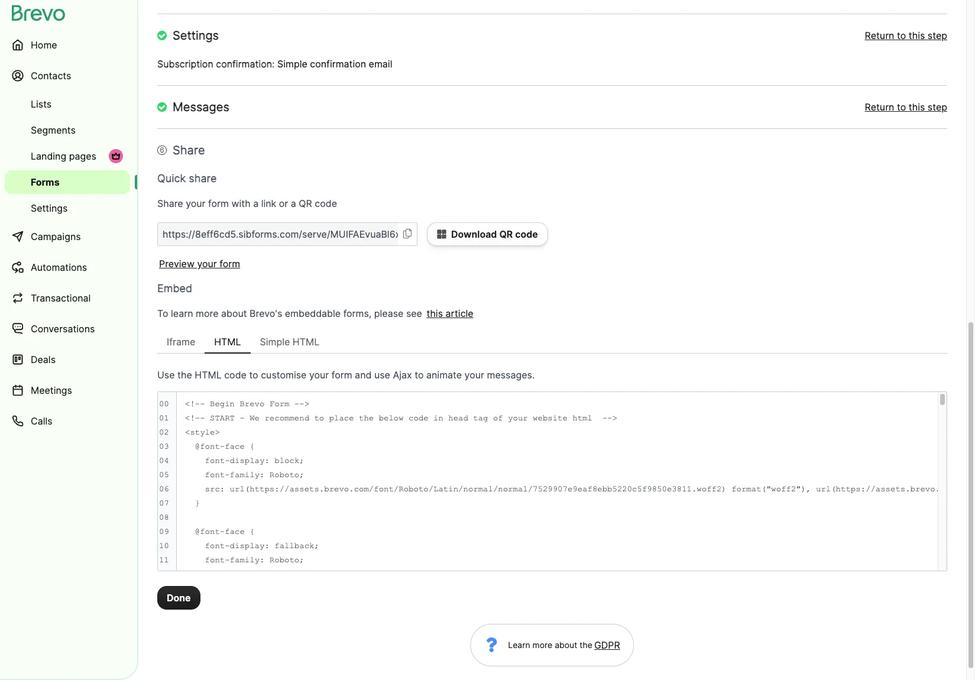 Task type: vqa. For each thing, say whether or not it's contained in the screenshot.
second 'Simon' from left
no



Task type: describe. For each thing, give the bounding box(es) containing it.
animate
[[427, 369, 462, 381]]

and
[[355, 369, 372, 381]]

meetings link
[[5, 376, 130, 405]]

quick share
[[157, 172, 217, 185]]

this for messages
[[909, 101, 926, 113]]

more inside learn more about the gdpr
[[533, 640, 553, 650]]

share
[[189, 172, 217, 185]]

landing
[[31, 150, 66, 162]]

settings link
[[5, 196, 130, 220]]

see
[[406, 308, 422, 319]]

to
[[157, 308, 168, 319]]

08
[[159, 513, 169, 522]]

:
[[272, 58, 275, 70]]

gdpr link
[[593, 638, 620, 653]]

your right preview
[[197, 258, 217, 270]]

preview your form
[[159, 258, 240, 270]]

to learn more about brevo's embeddable forms, please see this article
[[157, 308, 474, 319]]

home
[[31, 39, 57, 51]]

0 horizontal spatial qr
[[299, 198, 312, 209]]

embed
[[157, 282, 192, 295]]

ajax
[[393, 369, 412, 381]]

return to this step button for settings
[[865, 28, 948, 43]]

html down embeddable
[[293, 336, 320, 348]]

0 horizontal spatial the
[[178, 369, 192, 381]]

1 vertical spatial simple
[[260, 336, 290, 348]]

deals
[[31, 354, 56, 366]]

06
[[159, 485, 169, 494]]

2 confirmation from the left
[[310, 58, 366, 70]]

pages
[[69, 150, 96, 162]]

03
[[159, 442, 169, 451]]

forms
[[31, 176, 60, 188]]

6
[[160, 146, 164, 154]]

iframe link
[[157, 330, 205, 354]]

01
[[159, 414, 169, 423]]

share for share your form with a link or a qr code
[[157, 198, 183, 209]]

customise
[[261, 369, 307, 381]]

2 vertical spatial this
[[427, 308, 443, 319]]

simple html link
[[251, 330, 329, 354]]

0 vertical spatial settings
[[173, 28, 219, 43]]

with
[[232, 198, 251, 209]]

your right the customise
[[309, 369, 329, 381]]

html right the 'iframe' link
[[214, 336, 241, 348]]

00 01 02 03 04 05 06 07 08 09 10 11 12
[[159, 399, 169, 579]]

done
[[167, 592, 191, 604]]

lists link
[[5, 92, 130, 116]]

step for messages
[[928, 101, 948, 113]]

12
[[159, 570, 169, 579]]

lists
[[31, 98, 52, 110]]

return to this step for settings
[[865, 30, 948, 41]]

2 a from the left
[[291, 198, 296, 209]]

step for settings
[[928, 30, 948, 41]]

download qr code
[[451, 228, 538, 240]]

return for messages
[[865, 101, 895, 113]]

download
[[451, 228, 497, 240]]

your right animate
[[465, 369, 485, 381]]

conversations link
[[5, 315, 130, 343]]

return to this step for messages
[[865, 101, 948, 113]]

meetings
[[31, 385, 72, 396]]

return for settings
[[865, 30, 895, 41]]

return to this step button for messages
[[865, 100, 948, 114]]

09
[[159, 527, 169, 537]]

done button
[[157, 586, 200, 610]]

please
[[374, 308, 404, 319]]

0 vertical spatial more
[[196, 308, 219, 319]]

or
[[279, 198, 288, 209]]

simple html
[[260, 336, 320, 348]]



Task type: locate. For each thing, give the bounding box(es) containing it.
1 a from the left
[[253, 198, 259, 209]]

calls
[[31, 415, 52, 427]]

0 horizontal spatial more
[[196, 308, 219, 319]]

2 return to this step button from the top
[[865, 100, 948, 114]]

forms link
[[5, 170, 130, 194]]

code right the download
[[515, 228, 538, 240]]

to
[[898, 30, 907, 41], [898, 101, 907, 113], [249, 369, 258, 381], [415, 369, 424, 381]]

learn
[[171, 308, 193, 319]]

code down html link
[[224, 369, 247, 381]]

return image for settings
[[157, 31, 167, 40]]

calls link
[[5, 407, 130, 435]]

2 vertical spatial form
[[332, 369, 352, 381]]

form
[[208, 198, 229, 209], [220, 258, 240, 270], [332, 369, 352, 381]]

code right or
[[315, 198, 337, 209]]

share right '6'
[[173, 143, 205, 157]]

use the html code to customise your form and use ajax to animate your messages.
[[157, 369, 535, 381]]

html down html link
[[195, 369, 222, 381]]

link
[[261, 198, 276, 209]]

quick
[[157, 172, 186, 185]]

10
[[159, 541, 169, 551]]

1 vertical spatial share
[[157, 198, 183, 209]]

0 vertical spatial return image
[[157, 31, 167, 40]]

1 vertical spatial more
[[533, 640, 553, 650]]

deals link
[[5, 346, 130, 374]]

code inside button
[[515, 228, 538, 240]]

qr right or
[[299, 198, 312, 209]]

simple down the brevo's
[[260, 336, 290, 348]]

1 vertical spatial return to this step button
[[865, 100, 948, 114]]

settings down forms
[[31, 202, 68, 214]]

1 horizontal spatial code
[[315, 198, 337, 209]]

1 vertical spatial form
[[220, 258, 240, 270]]

return image for messages
[[157, 102, 167, 112]]

a left link
[[253, 198, 259, 209]]

1 vertical spatial this
[[909, 101, 926, 113]]

contacts link
[[5, 62, 130, 90]]

home link
[[5, 31, 130, 59]]

0 vertical spatial code
[[315, 198, 337, 209]]

0 vertical spatial step
[[928, 30, 948, 41]]

iframe
[[167, 336, 195, 348]]

your down share
[[186, 198, 206, 209]]

2 vertical spatial code
[[224, 369, 247, 381]]

automations link
[[5, 253, 130, 282]]

form left with
[[208, 198, 229, 209]]

segments
[[31, 124, 76, 136]]

return image up subscription
[[157, 31, 167, 40]]

the inside learn more about the gdpr
[[580, 640, 593, 650]]

return
[[865, 30, 895, 41], [865, 101, 895, 113]]

0 vertical spatial share
[[173, 143, 205, 157]]

1 vertical spatial return
[[865, 101, 895, 113]]

left___rvooi image
[[111, 151, 121, 161]]

transactional link
[[5, 284, 130, 312]]

gdpr
[[595, 640, 620, 651]]

the left gdpr
[[580, 640, 593, 650]]

automations
[[31, 262, 87, 273]]

0 vertical spatial return
[[865, 30, 895, 41]]

1 return to this step from the top
[[865, 30, 948, 41]]

messages.
[[487, 369, 535, 381]]

simple right :
[[277, 58, 308, 70]]

return image left "messages"
[[157, 102, 167, 112]]

0 horizontal spatial code
[[224, 369, 247, 381]]

settings
[[173, 28, 219, 43], [31, 202, 68, 214]]

qr
[[299, 198, 312, 209], [500, 228, 513, 240]]

preview
[[159, 258, 195, 270]]

embeddable
[[285, 308, 341, 319]]

qr right the download
[[500, 228, 513, 240]]

more right the learn
[[533, 640, 553, 650]]

settings up subscription
[[173, 28, 219, 43]]

campaigns link
[[5, 222, 130, 251]]

1 horizontal spatial a
[[291, 198, 296, 209]]

form for share
[[208, 198, 229, 209]]

landing pages link
[[5, 144, 130, 168]]

segments link
[[5, 118, 130, 142]]

learn
[[508, 640, 530, 650]]

about
[[221, 308, 247, 319], [555, 640, 578, 650]]

1 horizontal spatial confirmation
[[310, 58, 366, 70]]

1 vertical spatial about
[[555, 640, 578, 650]]

None text field
[[158, 223, 398, 246]]

05
[[159, 470, 169, 480]]

qr inside button
[[500, 228, 513, 240]]

0 vertical spatial form
[[208, 198, 229, 209]]

subscription confirmation : simple confirmation email
[[157, 58, 393, 70]]

1 horizontal spatial the
[[580, 640, 593, 650]]

about left gdpr link
[[555, 640, 578, 650]]

2 horizontal spatial code
[[515, 228, 538, 240]]

0 vertical spatial this
[[909, 30, 926, 41]]

html
[[214, 336, 241, 348], [293, 336, 320, 348], [195, 369, 222, 381]]

return to this step button
[[865, 28, 948, 43], [865, 100, 948, 114]]

the
[[178, 369, 192, 381], [580, 640, 593, 650]]

1 horizontal spatial qr
[[500, 228, 513, 240]]

1 vertical spatial code
[[515, 228, 538, 240]]

step
[[928, 30, 948, 41], [928, 101, 948, 113]]

learn more about the gdpr
[[508, 640, 620, 651]]

07
[[159, 499, 169, 508]]

code
[[315, 198, 337, 209], [515, 228, 538, 240], [224, 369, 247, 381]]

confirmation left email
[[310, 58, 366, 70]]

11
[[159, 556, 169, 565]]

email
[[369, 58, 393, 70]]

1 vertical spatial qr
[[500, 228, 513, 240]]

1 vertical spatial the
[[580, 640, 593, 650]]

confirmation right subscription
[[216, 58, 272, 70]]

00
[[159, 399, 169, 409]]

this
[[909, 30, 926, 41], [909, 101, 926, 113], [427, 308, 443, 319]]

more right learn
[[196, 308, 219, 319]]

1 return from the top
[[865, 30, 895, 41]]

use
[[374, 369, 390, 381]]

0 vertical spatial qr
[[299, 198, 312, 209]]

share for share
[[173, 143, 205, 157]]

1 vertical spatial return to this step
[[865, 101, 948, 113]]

1 vertical spatial return image
[[157, 102, 167, 112]]

0 horizontal spatial a
[[253, 198, 259, 209]]

forms,
[[344, 308, 372, 319]]

conversations
[[31, 323, 95, 335]]

1 step from the top
[[928, 30, 948, 41]]

share down quick
[[157, 198, 183, 209]]

form right preview
[[220, 258, 240, 270]]

use
[[157, 369, 175, 381]]

brevo's
[[250, 308, 282, 319]]

1 horizontal spatial settings
[[173, 28, 219, 43]]

1 return image from the top
[[157, 31, 167, 40]]

0 horizontal spatial confirmation
[[216, 58, 272, 70]]

html link
[[205, 330, 251, 354]]

1 horizontal spatial about
[[555, 640, 578, 650]]

this article link
[[425, 308, 474, 319]]

share your form with a link or a qr code
[[157, 198, 337, 209]]

1 vertical spatial settings
[[31, 202, 68, 214]]

02
[[159, 428, 169, 437]]

confirmation
[[216, 58, 272, 70], [310, 58, 366, 70]]

more
[[196, 308, 219, 319], [533, 640, 553, 650]]

return image
[[157, 31, 167, 40], [157, 102, 167, 112]]

2 return to this step from the top
[[865, 101, 948, 113]]

the right use
[[178, 369, 192, 381]]

0 vertical spatial return to this step button
[[865, 28, 948, 43]]

simple
[[277, 58, 308, 70], [260, 336, 290, 348]]

form left and
[[332, 369, 352, 381]]

about inside learn more about the gdpr
[[555, 640, 578, 650]]

0 vertical spatial the
[[178, 369, 192, 381]]

1 confirmation from the left
[[216, 58, 272, 70]]

0 vertical spatial about
[[221, 308, 247, 319]]

contacts
[[31, 70, 71, 82]]

your
[[186, 198, 206, 209], [197, 258, 217, 270], [309, 369, 329, 381], [465, 369, 485, 381]]

2 return image from the top
[[157, 102, 167, 112]]

0 vertical spatial return to this step
[[865, 30, 948, 41]]

campaigns
[[31, 231, 81, 243]]

0 horizontal spatial settings
[[31, 202, 68, 214]]

a right or
[[291, 198, 296, 209]]

04
[[159, 456, 169, 466]]

0 vertical spatial simple
[[277, 58, 308, 70]]

0 horizontal spatial about
[[221, 308, 247, 319]]

form for preview
[[220, 258, 240, 270]]

landing pages
[[31, 150, 96, 162]]

download qr code button
[[427, 222, 548, 246]]

article
[[446, 308, 474, 319]]

1 vertical spatial step
[[928, 101, 948, 113]]

about up html link
[[221, 308, 247, 319]]

this for settings
[[909, 30, 926, 41]]

1 return to this step button from the top
[[865, 28, 948, 43]]

preview your form link
[[157, 258, 240, 270]]

2 step from the top
[[928, 101, 948, 113]]

subscription
[[157, 58, 213, 70]]

transactional
[[31, 292, 91, 304]]

1 horizontal spatial more
[[533, 640, 553, 650]]

messages
[[173, 100, 230, 114]]

2 return from the top
[[865, 101, 895, 113]]



